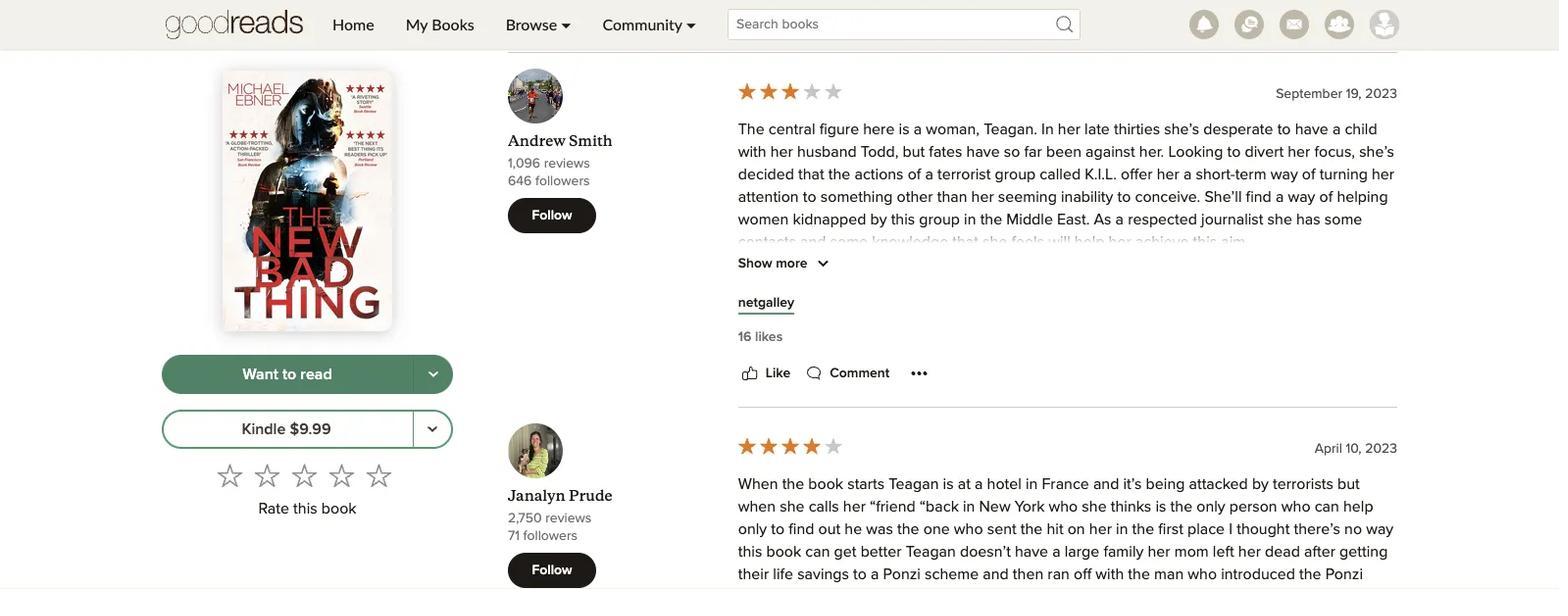 Task type: vqa. For each thing, say whether or not it's contained in the screenshot.
Fiction within the Science Fiction View Results →
no



Task type: describe. For each thing, give the bounding box(es) containing it.
books
[[432, 15, 474, 34]]

april 10, 2023 link
[[1315, 442, 1398, 455]]

large
[[1065, 545, 1100, 560]]

as inside told in non-chronological order, we're treated to a series of events that are, at first, hard to fit together. teagan is in a hotel where k.i.l. members are marauding through its corridors killing everyone they can find. teagan is interviewing a reclusive man who wants her to write his life story. a dodgy c.i.a agent is seeing the bottom of a bottle of wine little too often as he laments his lot, seemingly stuck in europe with little hope of returning to his family in america. a young man in northern italy starts to make his way through the ranks of a ruthless mafia gang. so, just how do these elements link together?
[[1291, 347, 1306, 363]]

browse ▾
[[506, 15, 571, 34]]

the up "back on the bottom of page
[[920, 483, 942, 498]]

the down returning
[[1099, 393, 1121, 408]]

profile image for janalyn prude. image
[[508, 423, 563, 478]]

hope
[[1036, 370, 1071, 386]]

show more
[[738, 257, 808, 270]]

seeming
[[998, 190, 1057, 205]]

likes
[[755, 330, 783, 344]]

bottom
[[1011, 347, 1060, 363]]

a left woman,
[[914, 122, 922, 138]]

her up helping
[[1372, 167, 1395, 183]]

0 vertical spatial she's
[[1164, 122, 1200, 138]]

the up ponzi
[[906, 550, 928, 566]]

something
[[821, 190, 893, 205]]

1 horizontal spatial only
[[1197, 499, 1226, 515]]

life inside told in non-chronological order, we're treated to a series of events that are, at first, hard to fit together. teagan is in a hotel where k.i.l. members are marauding through its corridors killing everyone they can find. teagan is interviewing a reclusive man who wants her to write his life story. a dodgy c.i.a agent is seeing the bottom of a bottle of wine little too often as he laments his lot, seemingly stuck in europe with little hope of returning to his family in america. a young man in northern italy starts to make his way through the ranks of a ruthless mafia gang. so, just how do these elements link together?
[[1354, 325, 1374, 341]]

follow for janalyn
[[532, 564, 572, 577]]

advertisement region
[[596, 0, 1310, 13]]

16 likes button
[[738, 327, 783, 347]]

then
[[1013, 567, 1044, 583]]

to up often
[[1275, 325, 1289, 341]]

of right "hope"
[[1076, 370, 1089, 386]]

1 horizontal spatial when
[[1251, 550, 1289, 566]]

a right as
[[1116, 212, 1124, 228]]

make
[[944, 393, 982, 408]]

interviewing
[[972, 325, 1055, 341]]

late
[[1085, 122, 1110, 138]]

comes
[[1305, 550, 1350, 566]]

ugly
[[1296, 505, 1324, 521]]

1 vertical spatial she's
[[1359, 144, 1395, 160]]

are inside told in non-chronological order, we're treated to a series of events that are, at first, hard to fit together. teagan is in a hotel where k.i.l. members are marauding through its corridors killing everyone they can find. teagan is interviewing a reclusive man who wants her to write his life story. a dodgy c.i.a agent is seeing the bottom of a bottle of wine little too often as he laments his lot, seemingly stuck in europe with little hope of returning to his family in america. a young man in northern italy starts to make his way through the ranks of a ruthless mafia gang. so, just how do these elements link together?
[[1091, 302, 1114, 318]]

to left the fit
[[1341, 280, 1355, 295]]

0 horizontal spatial only
[[738, 522, 767, 538]]

attacked
[[1229, 460, 1290, 476]]

ran
[[1048, 567, 1070, 583]]

is down being
[[1156, 499, 1167, 515]]

1 horizontal spatial it
[[1293, 550, 1301, 566]]

in
[[1042, 122, 1054, 138]]

1 vertical spatial some
[[830, 235, 868, 250]]

she up enhance
[[849, 483, 874, 498]]

browse
[[506, 15, 557, 34]]

the up the that's on the right of page
[[1161, 483, 1183, 498]]

the down comes
[[1299, 567, 1322, 583]]

her up york on the bottom of page
[[1008, 483, 1031, 498]]

the down interviewing
[[985, 347, 1007, 363]]

its
[[1253, 302, 1268, 318]]

facing
[[738, 573, 780, 589]]

rate 3 out of 5 image
[[292, 463, 317, 488]]

is inside the central figure here is a woman, teagan. in her late thirties she's desperate to have a child with her husband todd, but fates have so far been against her. looking to divert her focus, she's decided that the actions of a terrorist group called k.i.l. offer her a short-term way of turning her attention to something other than her seeming inability to conceive. she'll find a way of helping women kidnapped by this group in the middle east. as a respected journalist she has some contacts and some knowledge that she feels will help her achieve this aim.
[[899, 122, 910, 138]]

with inside "when the book starts teagan is at a hotel in france and it's being attacked by terrorists but when she calls her "friend "back in new york who she thinks is the only person who can help only to find out he was the one who sent the hit on her in the first place i thought there's no way this book can get better teagan doesn't have a large family her mom left her dead after getting their life savings to a ponzi scheme and then ran off with the man who introduced the p"
[[1096, 567, 1124, 583]]

she up the 'offset'
[[738, 483, 763, 498]]

she's
[[1162, 528, 1199, 544]]

▾ for browse ▾
[[561, 15, 571, 34]]

of left wine
[[1138, 347, 1151, 363]]

0 vertical spatial a
[[779, 347, 789, 363]]

to right it's
[[1143, 483, 1157, 498]]

1 vertical spatial man
[[738, 393, 768, 408]]

andrew
[[508, 132, 566, 150]]

there's
[[1294, 522, 1341, 538]]

teagan up natural
[[889, 477, 939, 493]]

a up other
[[925, 167, 934, 183]]

▾ for community ▾
[[686, 15, 696, 34]]

1 vertical spatial through
[[1041, 393, 1095, 408]]

1 horizontal spatial a
[[1325, 370, 1335, 386]]

71
[[508, 529, 520, 543]]

hotel inside told in non-chronological order, we're treated to a series of events that are, at first, hard to fit together. teagan is in a hotel where k.i.l. members are marauding through its corridors killing everyone they can find. teagan is interviewing a reclusive man who wants her to write his life story. a dodgy c.i.a agent is seeing the bottom of a bottle of wine little too often as he laments his lot, seemingly stuck in europe with little hope of returning to his family in america. a young man in northern italy starts to make his way through the ranks of a ruthless mafia gang. so, just how do these elements link together?
[[901, 302, 936, 318]]

0 horizontal spatial here.
[[1123, 528, 1158, 544]]

teagan up they on the right bottom of page
[[803, 302, 853, 318]]

mom
[[1175, 545, 1209, 560]]

teagan up seeing
[[903, 325, 953, 341]]

1 horizontal spatial here.
[[1190, 460, 1225, 476]]

but inside "when the book starts teagan is at a hotel in france and it's being attacked by terrorists but when she calls her "friend "back in new york who she thinks is the only person who can help only to find out he was the one who sent the hit on her in the first place i thought there's no way this book can get better teagan doesn't have a large family her mom left her dead after getting their life savings to a ponzi scheme and then ran off with the man who introduced the p"
[[1338, 477, 1360, 493]]

focus,
[[1315, 144, 1355, 160]]

life inside "when the book starts teagan is at a hotel in france and it's being attacked by terrorists but when she calls her "friend "back in new york who she thinks is the only person who can help only to find out he was the one who sent the hit on her in the first place i thought there's no way this book can get better teagan doesn't have a large family her mom left her dead after getting their life savings to a ponzi scheme and then ran off with the man who introduced the p"
[[773, 567, 793, 583]]

there's no doubt that teagan holds the interest most prominently here. attacked by a dog when she was young, she bears the scars on her face as witness to the event. this either works to offset and enhance her natural beauty or it casts a shadow that's proves to be an ugly distraction to observers – both scenarios are presented here. she's fearless in pursuit of her career goals and also in the face of physical danger, but she's defenceless when it comes to facing the possibility of life without a child to love and care for. consequently, her mood
[[738, 460, 1396, 589]]

the down the that's on the right of page
[[1132, 522, 1154, 538]]

the left middle
[[980, 212, 1003, 228]]

offset
[[738, 505, 777, 521]]

her down central
[[771, 144, 793, 160]]

followers for andrew
[[535, 174, 590, 188]]

terrorists
[[1273, 477, 1334, 493]]

follow button for andrew
[[508, 198, 596, 233]]

of up other
[[908, 167, 921, 183]]

this up the knowledge
[[891, 212, 915, 228]]

his down killing
[[1331, 325, 1350, 341]]

to left be
[[1235, 505, 1249, 521]]

a down also
[[871, 567, 879, 583]]

0 horizontal spatial group
[[919, 212, 960, 228]]

follow for andrew
[[532, 209, 572, 222]]

care
[[1108, 573, 1138, 589]]

the right holds
[[985, 460, 1007, 476]]

the right off
[[1128, 567, 1150, 583]]

goals
[[786, 550, 823, 566]]

his down story.
[[738, 370, 758, 386]]

her down bears
[[875, 505, 897, 521]]

rating 0 out of 5 group
[[211, 457, 398, 494]]

to down offer at the top
[[1118, 190, 1131, 205]]

to down also
[[853, 567, 867, 583]]

2023 for smith
[[1365, 87, 1398, 100]]

her up conceive.
[[1157, 167, 1180, 183]]

rate 5 out of 5 image
[[366, 463, 392, 488]]

aim.
[[1221, 235, 1249, 250]]

divert
[[1245, 144, 1284, 160]]

first
[[1159, 522, 1184, 538]]

is up europe
[[920, 347, 931, 363]]

to up "members" at bottom
[[1054, 280, 1068, 295]]

terrorist
[[938, 167, 991, 183]]

in up dead
[[1261, 528, 1273, 544]]

rate 4 out of 5 image
[[329, 463, 355, 488]]

in up netgalley
[[771, 280, 783, 295]]

pursuit
[[1277, 528, 1324, 544]]

who down either
[[1282, 499, 1311, 515]]

1 vertical spatial face
[[932, 550, 961, 566]]

1 horizontal spatial little
[[1192, 347, 1221, 363]]

0 horizontal spatial have
[[967, 144, 1000, 160]]

inability
[[1061, 190, 1113, 205]]

ponzi
[[883, 567, 921, 583]]

like button
[[738, 362, 791, 385]]

offer
[[1121, 167, 1153, 183]]

young,
[[798, 483, 845, 498]]

starts inside "when the book starts teagan is at a hotel in france and it's being attacked by terrorists but when she calls her "friend "back in new york who she thinks is the only person who can help only to find out he was the one who sent the hit on her in the first place i thought there's no way this book can get better teagan doesn't have a large family her mom left her dead after getting their life savings to a ponzi scheme and then ran off with the man who introduced the p"
[[848, 477, 885, 493]]

to up goals
[[814, 528, 827, 544]]

book for the
[[808, 477, 843, 493]]

and down 'physical'
[[983, 567, 1009, 583]]

a down holds
[[975, 477, 983, 493]]

gang.
[[1295, 393, 1334, 408]]

are inside there's no doubt that teagan holds the interest most prominently here. attacked by a dog when she was young, she bears the scars on her face as witness to the event. this either works to offset and enhance her natural beauty or it casts a shadow that's proves to be an ugly distraction to observers – both scenarios are presented here. she's fearless in pursuit of her career goals and also in the face of physical danger, but she's defenceless when it comes to facing the possibility of life without a child to love and care for. consequently, her mood
[[1022, 528, 1045, 544]]

thought
[[1237, 522, 1290, 538]]

achieve
[[1136, 235, 1189, 250]]

story.
[[738, 347, 775, 363]]

told
[[738, 280, 767, 295]]

in down shadow
[[1116, 522, 1128, 538]]

prominently
[[1104, 460, 1186, 476]]

netgalley link
[[738, 293, 795, 313]]

also
[[857, 550, 886, 566]]

rating 4 out of 5 image
[[736, 435, 844, 457]]

review by andrew smith element
[[508, 68, 1398, 589]]

a up find.
[[889, 302, 897, 318]]

a left "ruthless"
[[1184, 393, 1192, 408]]

desperate
[[1204, 122, 1274, 138]]

the down goals
[[784, 573, 806, 589]]

dog
[[1327, 460, 1354, 476]]

september 19, 2023
[[1276, 87, 1398, 100]]

rate 1 out of 5 image
[[217, 463, 243, 488]]

the down "husband"
[[829, 167, 851, 183]]

that inside there's no doubt that teagan holds the interest most prominently here. attacked by a dog when she was young, she bears the scars on her face as witness to the event. this either works to offset and enhance her natural beauty or it casts a shadow that's proves to be an ugly distraction to observers – both scenarios are presented here. she's fearless in pursuit of her career goals and also in the face of physical danger, but she's defenceless when it comes to facing the possibility of life without a child to love and care for. consequently, her mood
[[859, 460, 885, 476]]

get
[[834, 545, 857, 560]]

laments
[[1332, 347, 1386, 363]]

–
[[904, 528, 913, 544]]

at inside "when the book starts teagan is at a hotel in france and it's being attacked by terrorists but when she calls her "friend "back in new york who she thinks is the only person who can help only to find out he was the one who sent the hit on her in the first place i thought there's no way this book can get better teagan doesn't have a large family her mom left her dead after getting their life savings to a ponzi scheme and then ran off with the man who introduced the p"
[[958, 477, 971, 493]]

the up first
[[1171, 499, 1193, 515]]

to up kidnapped
[[803, 190, 817, 205]]

and up possibility
[[827, 550, 853, 566]]

the down natural
[[897, 522, 920, 538]]

book for this
[[322, 502, 357, 517]]

review by janalyn prude element
[[508, 423, 1398, 589]]

when inside "when the book starts teagan is at a hotel in france and it's being attacked by terrorists but when she calls her "friend "back in new york who she thinks is the only person who can help only to find out he was the one who sent the hit on her in the first place i thought there's no way this book can get better teagan doesn't have a large family her mom left her dead after getting their life savings to a ponzi scheme and then ran off with the man who introduced the p"
[[738, 499, 776, 515]]

turning
[[1320, 167, 1368, 183]]

comment button
[[802, 362, 890, 385]]

italy
[[853, 393, 881, 408]]

attacked
[[1189, 477, 1248, 493]]

show
[[738, 257, 772, 270]]

agent
[[877, 347, 916, 363]]

0 vertical spatial through
[[1195, 302, 1249, 318]]

to left ran
[[1028, 573, 1041, 589]]

series
[[1084, 280, 1125, 295]]

april
[[1315, 442, 1342, 455]]

one
[[924, 522, 950, 538]]

to inside 'button'
[[282, 367, 296, 382]]

of up "marauding"
[[1129, 280, 1142, 295]]

for.
[[1142, 573, 1163, 589]]

of up "hope"
[[1064, 347, 1078, 363]]

a down the divert
[[1276, 190, 1284, 205]]

0 vertical spatial when
[[1358, 460, 1396, 476]]

no inside there's no doubt that teagan holds the interest most prominently here. attacked by a dog when she was young, she bears the scars on her face as witness to the event. this either works to offset and enhance her natural beauty or it casts a shadow that's proves to be an ugly distraction to observers – both scenarios are presented here. she's fearless in pursuit of her career goals and also in the face of physical danger, but she's defenceless when it comes to facing the possibility of life without a child to love and care for. consequently, her mood
[[793, 460, 811, 476]]

april 10, 2023
[[1315, 442, 1398, 455]]

there's
[[738, 460, 789, 476]]

1 horizontal spatial face
[[1035, 483, 1064, 498]]

home link
[[317, 0, 390, 49]]

a down reclusive
[[1082, 347, 1090, 363]]

elements
[[836, 415, 899, 431]]

0 horizontal spatial can
[[805, 545, 830, 560]]

to down wine
[[1159, 370, 1173, 386]]

fearless
[[1203, 528, 1257, 544]]

her right in
[[1058, 122, 1081, 138]]

that inside told in non-chronological order, we're treated to a series of events that are, at first, hard to fit together. teagan is in a hotel where k.i.l. members are marauding through its corridors killing everyone they can find. teagan is interviewing a reclusive man who wants her to write his life story. a dodgy c.i.a agent is seeing the bottom of a bottle of wine little too often as he laments his lot, seemingly stuck in europe with little hope of returning to his family in america. a young man in northern italy starts to make his way through the ranks of a ruthless mafia gang. so, just how do these elements link together?
[[1196, 280, 1223, 295]]

hit
[[1047, 522, 1064, 538]]

help inside "when the book starts teagan is at a hotel in france and it's being attacked by terrorists but when she calls her "friend "back in new york who she thinks is the only person who can help only to find out he was the one who sent the hit on her in the first place i thought there's no way this book can get better teagan doesn't have a large family her mom left her dead after getting their life savings to a ponzi scheme and then ran off with the man who introduced the p"
[[1344, 499, 1374, 515]]

who down the beauty
[[954, 522, 983, 538]]

16 likes
[[738, 330, 783, 344]]

"friend
[[870, 499, 916, 515]]

0 vertical spatial group
[[995, 167, 1036, 183]]

in up find.
[[872, 302, 885, 318]]

and left it's
[[1093, 477, 1119, 493]]

can inside told in non-chronological order, we're treated to a series of events that are, at first, hard to fit together. teagan is in a hotel where k.i.l. members are marauding through its corridors killing everyone they can find. teagan is interviewing a reclusive man who wants her to write his life story. a dodgy c.i.a agent is seeing the bottom of a bottle of wine little too often as he laments his lot, seemingly stuck in europe with little hope of returning to his family in america. a young man in northern italy starts to make his way through the ranks of a ruthless mafia gang. so, just how do these elements link together?
[[841, 325, 866, 341]]

interest
[[1011, 460, 1063, 476]]

janalyn prude 2,750 reviews 71 followers
[[508, 487, 612, 543]]

we're
[[959, 280, 996, 295]]

witness
[[1088, 483, 1139, 498]]

short-
[[1196, 167, 1235, 183]]

told in non-chronological order, we're treated to a series of events that are, at first, hard to fit together. teagan is in a hotel where k.i.l. members are marauding through its corridors killing everyone they can find. teagan is interviewing a reclusive man who wants her to write his life story. a dodgy c.i.a agent is seeing the bottom of a bottle of wine little too often as he laments his lot, seemingly stuck in europe with little hope of returning to his family in america. a young man in northern italy starts to make his way through the ranks of a ruthless mafia gang. so, just how do these elements link together?
[[738, 280, 1388, 431]]

family inside "when the book starts teagan is at a hotel in france and it's being attacked by terrorists but when she calls her "friend "back in new york who she thinks is the only person who can help only to find out he was the one who sent the hit on her in the first place i thought there's no way this book can get better teagan doesn't have a large family her mom left her dead after getting their life savings to a ponzi scheme and then ran off with the man who introduced the p"
[[1104, 545, 1144, 560]]

and down "large"
[[1078, 573, 1104, 589]]

teagan.
[[984, 122, 1038, 138]]

she left calls
[[780, 499, 805, 515]]

1 vertical spatial can
[[1315, 499, 1340, 515]]

c.i.a
[[841, 347, 873, 363]]

a up focus,
[[1333, 122, 1341, 138]]

0 horizontal spatial it
[[1022, 505, 1030, 521]]

in down too
[[1245, 370, 1257, 386]]

of up the "after"
[[1328, 528, 1341, 544]]



Task type: locate. For each thing, give the bounding box(es) containing it.
family inside told in non-chronological order, we're treated to a series of events that are, at first, hard to fit together. teagan is in a hotel where k.i.l. members are marauding through its corridors killing everyone they can find. teagan is interviewing a reclusive man who wants her to write his life story. a dodgy c.i.a agent is seeing the bottom of a bottle of wine little too often as he laments his lot, seemingly stuck in europe with little hope of returning to his family in america. a young man in northern italy starts to make his way through the ranks of a ruthless mafia gang. so, just how do these elements link together?
[[1200, 370, 1241, 386]]

was
[[767, 483, 794, 498], [866, 522, 893, 538]]

this inside "when the book starts teagan is at a hotel in france and it's being attacked by terrorists but when she calls her "friend "back in new york who she thinks is the only person who can help only to find out he was the one who sent the hit on her in the first place i thought there's no way this book can get better teagan doesn't have a large family her mom left her dead after getting their life savings to a ponzi scheme and then ran off with the man who introduced the p"
[[738, 545, 762, 560]]

1 vertical spatial he
[[845, 522, 862, 538]]

0 horizontal spatial help
[[1075, 235, 1105, 250]]

wants
[[1204, 325, 1244, 341]]

a left dog
[[1315, 460, 1323, 476]]

0 horizontal spatial on
[[986, 483, 1004, 498]]

scheme
[[925, 567, 979, 583]]

to up the divert
[[1278, 122, 1291, 138]]

shadow
[[1086, 505, 1139, 521]]

her.
[[1139, 144, 1164, 160]]

her up getting
[[1345, 528, 1368, 544]]

2 horizontal spatial can
[[1315, 499, 1340, 515]]

1 horizontal spatial was
[[866, 522, 893, 538]]

1 horizontal spatial he
[[1310, 347, 1328, 363]]

are left hit
[[1022, 528, 1045, 544]]

Search by book title or ISBN text field
[[728, 9, 1081, 40]]

follow button inside the review by janalyn prude element
[[508, 553, 596, 588]]

wine
[[1155, 347, 1188, 363]]

but inside there's no doubt that teagan holds the interest most prominently here. attacked by a dog when she was young, she bears the scars on her face as witness to the event. this either works to offset and enhance her natural beauty or it casts a shadow that's proves to be an ugly distraction to observers – both scenarios are presented here. she's fearless in pursuit of her career goals and also in the face of physical danger, but she's defenceless when it comes to facing the possibility of life without a child to love and care for. consequently, her mood
[[1098, 550, 1120, 566]]

0 vertical spatial at
[[1256, 280, 1269, 295]]

0 horizontal spatial by
[[870, 212, 887, 228]]

followers inside the janalyn prude 2,750 reviews 71 followers
[[523, 529, 578, 543]]

0 vertical spatial was
[[767, 483, 794, 498]]

2023 for prude
[[1365, 442, 1398, 455]]

followers
[[535, 174, 590, 188], [523, 529, 578, 543]]

2 2023 from the top
[[1365, 442, 1398, 455]]

to right comes
[[1354, 550, 1368, 566]]

but left fates
[[903, 144, 925, 160]]

of up scheme
[[965, 550, 979, 566]]

her down dead
[[1269, 573, 1292, 589]]

to right works
[[1355, 483, 1368, 498]]

a up gang.
[[1325, 370, 1335, 386]]

it down pursuit
[[1293, 550, 1301, 566]]

2 horizontal spatial book
[[808, 477, 843, 493]]

0 vertical spatial no
[[793, 460, 811, 476]]

follow inside the review by janalyn prude element
[[532, 564, 572, 577]]

no inside "when the book starts teagan is at a hotel in france and it's being attacked by terrorists but when she calls her "friend "back in new york who she thinks is the only person who can help only to find out he was the one who sent the hit on her in the first place i thought there's no way this book can get better teagan doesn't have a large family her mom left her dead after getting their life savings to a ponzi scheme and then ran off with the man who introduced the p"
[[1345, 522, 1362, 538]]

in down agent
[[901, 370, 913, 386]]

man inside "when the book starts teagan is at a hotel in france and it's being attacked by terrorists but when she calls her "friend "back in new york who she thinks is the only person who can help only to find out he was the one who sent the hit on her in the first place i thought there's no way this book can get better teagan doesn't have a large family her mom left her dead after getting their life savings to a ponzi scheme and then ran off with the man who introduced the p"
[[1154, 567, 1184, 583]]

she's up turning
[[1359, 144, 1395, 160]]

on inside "when the book starts teagan is at a hotel in france and it's being attacked by terrorists but when she calls her "friend "back in new york who she thinks is the only person who can help only to find out he was the one who sent the hit on her in the first place i thought there's no way this book can get better teagan doesn't have a large family her mom left her dead after getting their life savings to a ponzi scheme and then ran off with the man who introduced the p"
[[1068, 522, 1085, 538]]

mafia
[[1254, 393, 1291, 408]]

the down york on the bottom of page
[[1021, 522, 1043, 538]]

are
[[1091, 302, 1114, 318], [1022, 528, 1045, 544]]

kindle $9.99
[[242, 422, 331, 437]]

follow inside review by andrew smith element
[[532, 209, 572, 222]]

0 horizontal spatial through
[[1041, 393, 1095, 408]]

k.i.l. inside told in non-chronological order, we're treated to a series of events that are, at first, hard to fit together. teagan is in a hotel where k.i.l. members are marauding through its corridors killing everyone they can find. teagan is interviewing a reclusive man who wants her to write his life story. a dodgy c.i.a agent is seeing the bottom of a bottle of wine little too often as he laments his lot, seemingly stuck in europe with little hope of returning to his family in america. a young man in northern italy starts to make his way through the ranks of a ruthless mafia gang. so, just how do these elements link together?
[[987, 302, 1019, 318]]

2 horizontal spatial life
[[1354, 325, 1374, 341]]

and up distraction
[[781, 505, 807, 521]]

write
[[1293, 325, 1326, 341]]

find.
[[870, 325, 899, 341]]

child
[[1345, 122, 1378, 138], [991, 573, 1023, 589]]

1 horizontal spatial k.i.l.
[[1085, 167, 1117, 183]]

this right rate
[[293, 502, 317, 517]]

0 horizontal spatial but
[[903, 144, 925, 160]]

on up new
[[986, 483, 1004, 498]]

to down the 'offset'
[[771, 522, 785, 538]]

this inside rate this book 'element'
[[293, 502, 317, 517]]

are up reclusive
[[1091, 302, 1114, 318]]

0 vertical spatial starts
[[885, 393, 923, 408]]

follow
[[532, 209, 572, 222], [532, 564, 572, 577]]

america.
[[1261, 370, 1321, 386]]

0 horizontal spatial ▾
[[561, 15, 571, 34]]

2023 inside the review by janalyn prude element
[[1365, 442, 1398, 455]]

in down the interest
[[1026, 477, 1038, 493]]

2,750
[[508, 512, 542, 525]]

▾ right community
[[686, 15, 696, 34]]

1 horizontal spatial on
[[1068, 522, 1085, 538]]

0 vertical spatial follow
[[532, 209, 572, 222]]

with down the
[[738, 144, 767, 160]]

family up "care"
[[1104, 545, 1144, 560]]

her down first
[[1148, 545, 1171, 560]]

2 vertical spatial but
[[1098, 550, 1120, 566]]

1 ▾ from the left
[[561, 15, 571, 34]]

distraction
[[738, 528, 810, 544]]

no up getting
[[1345, 522, 1362, 538]]

with inside told in non-chronological order, we're treated to a series of events that are, at first, hard to fit together. teagan is in a hotel where k.i.l. members are marauding through its corridors killing everyone they can find. teagan is interviewing a reclusive man who wants her to write his life story. a dodgy c.i.a agent is seeing the bottom of a bottle of wine little too often as he laments his lot, seemingly stuck in europe with little hope of returning to his family in america. a young man in northern italy starts to make his way through the ranks of a ruthless mafia gang. so, just how do these elements link together?
[[971, 370, 999, 386]]

either
[[1266, 483, 1306, 498]]

read
[[300, 367, 332, 382]]

1 vertical spatial family
[[1104, 545, 1144, 560]]

1 horizontal spatial are
[[1091, 302, 1114, 318]]

help inside the central figure here is a woman, teagan. in her late thirties she's desperate to have a child with her husband todd, but fates have so far been against her. looking to divert her focus, she's decided that the actions of a terrorist group called k.i.l. offer her a short-term way of turning her attention to something other than her seeming inability to conceive. she'll find a way of helping women kidnapped by this group in the middle east. as a respected journalist she has some contacts and some knowledge that she feels will help her achieve this aim.
[[1075, 235, 1105, 250]]

only
[[1197, 499, 1226, 515], [738, 522, 767, 538]]

dodgy
[[793, 347, 837, 363]]

out
[[818, 522, 841, 538]]

1 horizontal spatial child
[[1345, 122, 1378, 138]]

k.i.l.
[[1085, 167, 1117, 183], [987, 302, 1019, 318]]

way down the divert
[[1271, 167, 1298, 183]]

follow button for janalyn
[[508, 553, 596, 588]]

10,
[[1346, 442, 1362, 455]]

0 vertical spatial k.i.l.
[[1085, 167, 1117, 183]]

1 vertical spatial child
[[991, 573, 1023, 589]]

1 vertical spatial on
[[1068, 522, 1085, 538]]

she's inside there's no doubt that teagan holds the interest most prominently here. attacked by a dog when she was young, she bears the scars on her face as witness to the event. this either works to offset and enhance her natural beauty or it casts a shadow that's proves to be an ugly distraction to observers – both scenarios are presented here. she's fearless in pursuit of her career goals and also in the face of physical danger, but she's defenceless when it comes to facing the possibility of life without a child to love and care for. consequently, her mood
[[1124, 550, 1159, 566]]

0 vertical spatial here.
[[1190, 460, 1225, 476]]

0 horizontal spatial little
[[1003, 370, 1032, 386]]

thirties
[[1114, 122, 1160, 138]]

show more button
[[738, 252, 835, 275]]

hotel
[[901, 302, 936, 318], [987, 477, 1022, 493]]

hard
[[1306, 280, 1337, 295]]

to down europe
[[927, 393, 940, 408]]

1 follow from the top
[[532, 209, 572, 222]]

helping
[[1337, 190, 1388, 205]]

help down works
[[1344, 499, 1374, 515]]

that down "husband"
[[798, 167, 824, 183]]

of right ranks
[[1166, 393, 1180, 408]]

1 vertical spatial group
[[919, 212, 960, 228]]

by
[[870, 212, 887, 228], [1294, 460, 1311, 476], [1252, 477, 1269, 493]]

by down attacked
[[1252, 477, 1269, 493]]

life
[[1354, 325, 1374, 341], [773, 567, 793, 583], [900, 573, 920, 589]]

her right the divert
[[1288, 144, 1311, 160]]

can
[[841, 325, 866, 341], [1315, 499, 1340, 515], [805, 545, 830, 560]]

find down term
[[1246, 190, 1272, 205]]

in down scars
[[963, 499, 975, 515]]

he inside told in non-chronological order, we're treated to a series of events that are, at first, hard to fit together. teagan is in a hotel where k.i.l. members are marauding through its corridors killing everyone they can find. teagan is interviewing a reclusive man who wants her to write his life story. a dodgy c.i.a agent is seeing the bottom of a bottle of wine little too often as he laments his lot, seemingly stuck in europe with little hope of returning to his family in america. a young man in northern italy starts to make his way through the ranks of a ruthless mafia gang. so, just how do these elements link together?
[[1310, 347, 1328, 363]]

she left has
[[1268, 212, 1292, 228]]

follow button down 71
[[508, 553, 596, 588]]

1 horizontal spatial some
[[1325, 212, 1363, 228]]

2 vertical spatial with
[[1096, 567, 1124, 583]]

the
[[738, 122, 765, 138]]

observers
[[831, 528, 900, 544]]

man down "marauding"
[[1137, 325, 1167, 341]]

it's
[[1123, 477, 1142, 493]]

1 horizontal spatial with
[[971, 370, 999, 386]]

to down desperate
[[1227, 144, 1241, 160]]

reviews inside the janalyn prude 2,750 reviews 71 followers
[[545, 512, 592, 525]]

1 vertical spatial follow
[[532, 564, 572, 577]]

danger,
[[1043, 550, 1094, 566]]

in up ponzi
[[890, 550, 902, 566]]

was inside "when the book starts teagan is at a hotel in france and it's being attacked by terrorists but when she calls her "friend "back in new york who she thinks is the only person who can help only to find out he was the one who sent the hit on her in the first place i thought there's no way this book can get better teagan doesn't have a large family her mom left her dead after getting their life savings to a ponzi scheme and then ran off with the man who introduced the p"
[[866, 522, 893, 538]]

prude
[[569, 487, 612, 505]]

2023 right 19,
[[1365, 87, 1398, 100]]

k.i.l. inside the central figure here is a woman, teagan. in her late thirties she's desperate to have a child with her husband todd, but fates have so far been against her. looking to divert her focus, she's decided that the actions of a terrorist group called k.i.l. offer her a short-term way of turning her attention to something other than her seeming inability to conceive. she'll find a way of helping women kidnapped by this group in the middle east. as a respected journalist she has some contacts and some knowledge that she feels will help her achieve this aim.
[[1085, 167, 1117, 183]]

at inside told in non-chronological order, we're treated to a series of events that are, at first, hard to fit together. teagan is in a hotel where k.i.l. members are marauding through its corridors killing everyone they can find. teagan is interviewing a reclusive man who wants her to write his life story. a dodgy c.i.a agent is seeing the bottom of a bottle of wine little too often as he laments his lot, seemingly stuck in europe with little hope of returning to his family in america. a young man in northern italy starts to make his way through the ranks of a ruthless mafia gang. so, just how do these elements link together?
[[1256, 280, 1269, 295]]

knowledge
[[872, 235, 948, 250]]

profile image for andrew smith. image
[[508, 68, 563, 123]]

1 horizontal spatial ▾
[[686, 15, 696, 34]]

1 horizontal spatial but
[[1098, 550, 1120, 566]]

scars
[[946, 483, 982, 498]]

natural
[[901, 505, 948, 521]]

the down 'there's'
[[782, 477, 804, 493]]

who inside told in non-chronological order, we're treated to a series of events that are, at first, hard to fit together. teagan is in a hotel where k.i.l. members are marauding through its corridors killing everyone they can find. teagan is interviewing a reclusive man who wants her to write his life story. a dodgy c.i.a agent is seeing the bottom of a bottle of wine little too often as he laments his lot, seemingly stuck in europe with little hope of returning to his family in america. a young man in northern italy starts to make his way through the ranks of a ruthless mafia gang. so, just how do these elements link together?
[[1171, 325, 1200, 341]]

1 vertical spatial little
[[1003, 370, 1032, 386]]

1 vertical spatial only
[[738, 522, 767, 538]]

1 horizontal spatial book
[[766, 545, 801, 560]]

way up has
[[1288, 190, 1316, 205]]

the
[[829, 167, 851, 183], [980, 212, 1003, 228], [985, 347, 1007, 363], [1099, 393, 1121, 408], [985, 460, 1007, 476], [782, 477, 804, 493], [920, 483, 942, 498], [1161, 483, 1183, 498], [1171, 499, 1193, 515], [897, 522, 920, 538], [1021, 522, 1043, 538], [1132, 522, 1154, 538], [906, 550, 928, 566], [1128, 567, 1150, 583], [1299, 567, 1322, 583], [784, 573, 806, 589]]

no down rating 4 out of 5 image
[[793, 460, 811, 476]]

1 vertical spatial help
[[1344, 499, 1374, 515]]

0 horizontal spatial book
[[322, 502, 357, 517]]

0 vertical spatial 2023
[[1365, 87, 1398, 100]]

2 vertical spatial can
[[805, 545, 830, 560]]

but inside the central figure here is a woman, teagan. in her late thirties she's desperate to have a child with her husband todd, but fates have so far been against her. looking to divert her focus, she's decided that the actions of a terrorist group called k.i.l. offer her a short-term way of turning her attention to something other than her seeming inability to conceive. she'll find a way of helping women kidnapped by this group in the middle east. as a respected journalist she has some contacts and some knowledge that she feels will help her achieve this aim.
[[903, 144, 925, 160]]

everyone
[[738, 325, 803, 341]]

0 horizontal spatial life
[[773, 567, 793, 583]]

a down hit
[[1053, 545, 1061, 560]]

returning
[[1093, 370, 1155, 386]]

with inside the central figure here is a woman, teagan. in her late thirties she's desperate to have a child with her husband todd, but fates have so far been against her. looking to divert her focus, she's decided that the actions of a terrorist group called k.i.l. offer her a short-term way of turning her attention to something other than her seeming inability to conceive. she'll find a way of helping women kidnapped by this group in the middle east. as a respected journalist she has some contacts and some knowledge that she feels will help her achieve this aim.
[[738, 144, 767, 160]]

through down "hope"
[[1041, 393, 1095, 408]]

man up how
[[738, 393, 768, 408]]

contacts
[[738, 235, 796, 250]]

it right or
[[1022, 505, 1030, 521]]

reviews for prude
[[545, 512, 592, 525]]

child inside the central figure here is a woman, teagan. in her late thirties she's desperate to have a child with her husband todd, but fates have so far been against her. looking to divert her focus, she's decided that the actions of a terrorist group called k.i.l. offer her a short-term way of turning her attention to something other than her seeming inability to conceive. she'll find a way of helping women kidnapped by this group in the middle east. as a respected journalist she has some contacts and some knowledge that she feels will help her achieve this aim.
[[1345, 122, 1378, 138]]

rate this book element
[[162, 457, 453, 525]]

0 vertical spatial face
[[1035, 483, 1064, 498]]

enhance
[[811, 505, 871, 521]]

book down distraction
[[766, 545, 801, 560]]

her down shadow
[[1089, 522, 1112, 538]]

reviews inside the "andrew smith 1,096 reviews 646 followers"
[[544, 157, 590, 170]]

0 horizontal spatial she's
[[1124, 550, 1159, 566]]

reclusive
[[1072, 325, 1133, 341]]

0 vertical spatial have
[[1295, 122, 1329, 138]]

doesn't
[[960, 545, 1011, 560]]

find inside "when the book starts teagan is at a hotel in france and it's being attacked by terrorists but when she calls her "friend "back in new york who she thinks is the only person who can help only to find out he was the one who sent the hit on her in the first place i thought there's no way this book can get better teagan doesn't have a large family her mom left her dead after getting their life savings to a ponzi scheme and then ran off with the man who introduced the p"
[[789, 522, 814, 538]]

she's up the looking on the top right of page
[[1164, 122, 1200, 138]]

2 vertical spatial when
[[1251, 550, 1289, 566]]

who down france
[[1049, 499, 1078, 515]]

0 horizontal spatial a
[[779, 347, 789, 363]]

teagan up bears
[[889, 460, 940, 476]]

way inside told in non-chronological order, we're treated to a series of events that are, at first, hard to fit together. teagan is in a hotel where k.i.l. members are marauding through its corridors killing everyone they can find. teagan is interviewing a reclusive man who wants her to write his life story. a dodgy c.i.a agent is seeing the bottom of a bottle of wine little too often as he laments his lot, seemingly stuck in europe with little hope of returning to his family in america. a young man in northern italy starts to make his way through the ranks of a ruthless mafia gang. so, just how do these elements link together?
[[1009, 393, 1037, 408]]

conceive.
[[1135, 190, 1201, 205]]

of down also
[[882, 573, 896, 589]]

starts inside told in non-chronological order, we're treated to a series of events that are, at first, hard to fit together. teagan is in a hotel where k.i.l. members are marauding through its corridors killing everyone they can find. teagan is interviewing a reclusive man who wants her to write his life story. a dodgy c.i.a agent is seeing the bottom of a bottle of wine little too often as he laments his lot, seemingly stuck in europe with little hope of returning to his family in america. a young man in northern italy starts to make his way through the ranks of a ruthless mafia gang. so, just how do these elements link together?
[[885, 393, 923, 408]]

kindle
[[242, 422, 286, 437]]

be
[[1253, 505, 1271, 521]]

her inside told in non-chronological order, we're treated to a series of events that are, at first, hard to fit together. teagan is in a hotel where k.i.l. members are marauding through its corridors killing everyone they can find. teagan is interviewing a reclusive man who wants her to write his life story. a dodgy c.i.a agent is seeing the bottom of a bottle of wine little too often as he laments his lot, seemingly stuck in europe with little hope of returning to his family in america. a young man in northern italy starts to make his way through the ranks of a ruthless mafia gang. so, just how do these elements link together?
[[1248, 325, 1271, 341]]

0 vertical spatial little
[[1192, 347, 1221, 363]]

by inside there's no doubt that teagan holds the interest most prominently here. attacked by a dog when she was young, she bears the scars on her face as witness to the event. this either works to offset and enhance her natural beauty or it casts a shadow that's proves to be an ugly distraction to observers – both scenarios are presented here. she's fearless in pursuit of her career goals and also in the face of physical danger, but she's defenceless when it comes to facing the possibility of life without a child to love and care for. consequently, her mood
[[1294, 460, 1311, 476]]

way down "hope"
[[1009, 393, 1037, 408]]

▾ inside "link"
[[561, 15, 571, 34]]

on inside there's no doubt that teagan holds the interest most prominently here. attacked by a dog when she was young, she bears the scars on her face as witness to the event. this either works to offset and enhance her natural beauty or it casts a shadow that's proves to be an ugly distraction to observers – both scenarios are presented here. she's fearless in pursuit of her career goals and also in the face of physical danger, but she's defenceless when it comes to facing the possibility of life without a child to love and care for. consequently, her mood
[[986, 483, 1004, 498]]

2 follow button from the top
[[508, 553, 596, 588]]

she's up the for.
[[1124, 550, 1159, 566]]

was inside there's no doubt that teagan holds the interest most prominently here. attacked by a dog when she was young, she bears the scars on her face as witness to the event. this either works to offset and enhance her natural beauty or it casts a shadow that's proves to be an ugly distraction to observers – both scenarios are presented here. she's fearless in pursuit of her career goals and also in the face of physical danger, but she's defenceless when it comes to facing the possibility of life without a child to love and care for. consequently, her mood
[[767, 483, 794, 498]]

2 ▾ from the left
[[686, 15, 696, 34]]

0 vertical spatial child
[[1345, 122, 1378, 138]]

her up introduced
[[1238, 545, 1261, 560]]

can down works
[[1315, 499, 1340, 515]]

1 vertical spatial with
[[971, 370, 999, 386]]

only down event.
[[1197, 499, 1226, 515]]

link
[[903, 415, 927, 431]]

hotel inside "when the book starts teagan is at a hotel in france and it's being attacked by terrorists but when she calls her "friend "back in new york who she thinks is the only person who can help only to find out he was the one who sent the hit on her in the first place i thought there's no way this book can get better teagan doesn't have a large family her mom left her dead after getting their life savings to a ponzi scheme and then ran off with the man who introduced the p"
[[987, 477, 1022, 493]]

killing
[[1337, 302, 1377, 318]]

0 vertical spatial help
[[1075, 235, 1105, 250]]

by down something
[[870, 212, 887, 228]]

1 vertical spatial have
[[967, 144, 1000, 160]]

1 horizontal spatial find
[[1246, 190, 1272, 205]]

by inside "when the book starts teagan is at a hotel in france and it's being attacked by terrorists but when she calls her "friend "back in new york who she thinks is the only person who can help only to find out he was the one who sent the hit on her in the first place i thought there's no way this book can get better teagan doesn't have a large family her mom left her dead after getting their life savings to a ponzi scheme and then ran off with the man who introduced the p"
[[1252, 477, 1269, 493]]

a left series
[[1072, 280, 1080, 295]]

followers inside the "andrew smith 1,096 reviews 646 followers"
[[535, 174, 590, 188]]

0 vertical spatial it
[[1022, 505, 1030, 521]]

of down focus,
[[1302, 167, 1316, 183]]

the central figure here is a woman, teagan. in her late thirties she's desperate to have a child with her husband todd, but fates have so far been against her. looking to divert her focus, she's decided that the actions of a terrorist group called k.i.l. offer her a short-term way of turning her attention to something other than her seeming inability to conceive. she'll find a way of helping women kidnapped by this group in the middle east. as a respected journalist she has some contacts and some knowledge that she feels will help her achieve this aim.
[[738, 122, 1395, 250]]

1 vertical spatial 2023
[[1365, 442, 1398, 455]]

by up terrorists
[[1294, 460, 1311, 476]]

here. up the attacked
[[1190, 460, 1225, 476]]

way inside "when the book starts teagan is at a hotel in france and it's being attacked by terrorists but when she calls her "friend "back in new york who she thinks is the only person who can help only to find out he was the one who sent the hit on her in the first place i thought there's no way this book can get better teagan doesn't have a large family her mom left her dead after getting their life savings to a ponzi scheme and then ran off with the man who introduced the p"
[[1366, 522, 1394, 538]]

profile image for bob builder. image
[[1370, 10, 1399, 39]]

some down kidnapped
[[830, 235, 868, 250]]

1 vertical spatial followers
[[523, 529, 578, 543]]

0 vertical spatial he
[[1310, 347, 1328, 363]]

east.
[[1057, 212, 1090, 228]]

1 horizontal spatial group
[[995, 167, 1036, 183]]

person
[[1230, 499, 1278, 515]]

1 horizontal spatial life
[[900, 573, 920, 589]]

$9.99
[[290, 422, 331, 437]]

0 vertical spatial find
[[1246, 190, 1272, 205]]

child inside there's no doubt that teagan holds the interest most prominently here. attacked by a dog when she was young, she bears the scars on her face as witness to the event. this either works to offset and enhance her natural beauty or it casts a shadow that's proves to be an ugly distraction to observers – both scenarios are presented here. she's fearless in pursuit of her career goals and also in the face of physical danger, but she's defenceless when it comes to facing the possibility of life without a child to love and care for. consequently, her mood
[[991, 573, 1023, 589]]

but
[[903, 144, 925, 160], [1338, 477, 1360, 493], [1098, 550, 1120, 566]]

she left feels
[[983, 235, 1008, 250]]

book inside rate this book 'element'
[[322, 502, 357, 517]]

smith
[[569, 132, 613, 150]]

first,
[[1273, 280, 1302, 295]]

1 horizontal spatial have
[[1015, 545, 1048, 560]]

are,
[[1227, 280, 1252, 295]]

2 horizontal spatial by
[[1294, 460, 1311, 476]]

through
[[1195, 302, 1249, 318], [1041, 393, 1095, 408]]

women
[[738, 212, 789, 228]]

0 vertical spatial man
[[1137, 325, 1167, 341]]

who up wine
[[1171, 325, 1200, 341]]

0 vertical spatial are
[[1091, 302, 1114, 318]]

rate 2 out of 5 image
[[254, 463, 280, 488]]

physical
[[983, 550, 1039, 566]]

that up the we're at the right of page
[[953, 235, 979, 250]]

1 horizontal spatial hotel
[[987, 477, 1022, 493]]

he down write
[[1310, 347, 1328, 363]]

far
[[1024, 144, 1042, 160]]

a down "members" at bottom
[[1060, 325, 1068, 341]]

and inside the central figure here is a woman, teagan. in her late thirties she's desperate to have a child with her husband todd, but fates have so far been against her. looking to divert her focus, she's decided that the actions of a terrorist group called k.i.l. offer her a short-term way of turning her attention to something other than her seeming inability to conceive. she'll find a way of helping women kidnapped by this group in the middle east. as a respected journalist she has some contacts and some knowledge that she feels will help her achieve this aim.
[[800, 235, 826, 250]]

as down most
[[1068, 483, 1084, 498]]

netgalley
[[738, 296, 795, 310]]

1 vertical spatial a
[[1325, 370, 1335, 386]]

2 horizontal spatial have
[[1295, 122, 1329, 138]]

off
[[1074, 567, 1092, 583]]

here
[[863, 122, 895, 138]]

who down defenceless
[[1188, 567, 1217, 583]]

2 horizontal spatial she's
[[1359, 144, 1395, 160]]

1 vertical spatial hotel
[[987, 477, 1022, 493]]

way up getting
[[1366, 522, 1394, 538]]

members
[[1023, 302, 1087, 318]]

1 vertical spatial by
[[1294, 460, 1311, 476]]

1 horizontal spatial help
[[1344, 499, 1374, 515]]

teagan inside there's no doubt that teagan holds the interest most prominently here. attacked by a dog when she was young, she bears the scars on her face as witness to the event. this either works to offset and enhance her natural beauty or it casts a shadow that's proves to be an ugly distraction to observers – both scenarios are presented here. she's fearless in pursuit of her career goals and also in the face of physical danger, but she's defenceless when it comes to facing the possibility of life without a child to love and care for. consequently, her mood
[[889, 460, 940, 476]]

1 2023 from the top
[[1365, 87, 1398, 100]]

at
[[1256, 280, 1269, 295], [958, 477, 971, 493]]

in inside the central figure here is a woman, teagan. in her late thirties she's desperate to have a child with her husband todd, but fates have so far been against her. looking to divert her focus, she's decided that the actions of a terrorist group called k.i.l. offer her a short-term way of turning her attention to something other than her seeming inability to conceive. she'll find a way of helping women kidnapped by this group in the middle east. as a respected journalist she has some contacts and some knowledge that she feels will help her achieve this aim.
[[964, 212, 976, 228]]

2 follow from the top
[[532, 564, 572, 577]]

reviews down janalyn prude link
[[545, 512, 592, 525]]

a up "presented"
[[1073, 505, 1082, 521]]

a down the looking on the top right of page
[[1184, 167, 1192, 183]]

september 19, 2023 link
[[1276, 87, 1398, 100]]

have inside "when the book starts teagan is at a hotel in france and it's being attacked by terrorists but when she calls her "friend "back in new york who she thinks is the only person who can help only to find out he was the one who sent the hit on her in the first place i thought there's no way this book can get better teagan doesn't have a large family her mom left her dead after getting their life savings to a ponzi scheme and then ran off with the man who introduced the p"
[[1015, 545, 1048, 560]]

1 vertical spatial k.i.l.
[[987, 302, 1019, 318]]

a down doesn't
[[979, 573, 987, 589]]

2 vertical spatial man
[[1154, 567, 1184, 583]]

looking
[[1168, 144, 1223, 160]]

1 follow button from the top
[[508, 198, 596, 233]]

0 vertical spatial family
[[1200, 370, 1241, 386]]

seeing
[[935, 347, 981, 363]]

0 horizontal spatial hotel
[[901, 302, 936, 318]]

figure
[[820, 122, 859, 138]]

treated
[[1001, 280, 1050, 295]]

by inside the central figure here is a woman, teagan. in her late thirties she's desperate to have a child with her husband todd, but fates have so far been against her. looking to divert her focus, she's decided that the actions of a terrorist group called k.i.l. offer her a short-term way of turning her attention to something other than her seeming inability to conceive. she'll find a way of helping women kidnapped by this group in the middle east. as a respected journalist she has some contacts and some knowledge that she feels will help her achieve this aim.
[[870, 212, 887, 228]]

0 vertical spatial but
[[903, 144, 925, 160]]

▾
[[561, 15, 571, 34], [686, 15, 696, 34]]

0 horizontal spatial no
[[793, 460, 811, 476]]

rate
[[258, 502, 289, 517]]

1 vertical spatial are
[[1022, 528, 1045, 544]]

group down so
[[995, 167, 1036, 183]]

reviews for smith
[[544, 157, 590, 170]]

None search field
[[712, 9, 1096, 40]]

to left read
[[282, 367, 296, 382]]

0 vertical spatial follow button
[[508, 198, 596, 233]]

dead
[[1265, 545, 1300, 560]]

she'll
[[1205, 190, 1242, 205]]

just
[[1364, 393, 1388, 408]]

0 horizontal spatial some
[[830, 235, 868, 250]]

0 horizontal spatial with
[[738, 144, 767, 160]]

0 horizontal spatial as
[[1068, 483, 1084, 498]]

0 vertical spatial by
[[870, 212, 887, 228]]

1 vertical spatial it
[[1293, 550, 1301, 566]]

seemingly
[[787, 370, 857, 386]]

1 vertical spatial find
[[789, 522, 814, 538]]

but down dog
[[1338, 477, 1360, 493]]

little down wants
[[1192, 347, 1221, 363]]

rating 3 out of 5 image
[[736, 80, 844, 102]]

0 horizontal spatial when
[[738, 499, 776, 515]]

his down wine
[[1177, 370, 1196, 386]]

2 vertical spatial by
[[1252, 477, 1269, 493]]

0 vertical spatial book
[[808, 477, 843, 493]]

as inside there's no doubt that teagan holds the interest most prominently here. attacked by a dog when she was young, she bears the scars on her face as witness to the event. this either works to offset and enhance her natural beauty or it casts a shadow that's proves to be an ugly distraction to observers – both scenarios are presented here. she's fearless in pursuit of her career goals and also in the face of physical danger, but she's defenceless when it comes to facing the possibility of life without a child to love and care for. consequently, her mood
[[1068, 483, 1084, 498]]

corridors
[[1272, 302, 1333, 318]]

home image
[[166, 0, 303, 49]]

2023 inside review by andrew smith element
[[1365, 87, 1398, 100]]

0 horizontal spatial he
[[845, 522, 862, 538]]

life inside there's no doubt that teagan holds the interest most prominently here. attacked by a dog when she was young, she bears the scars on her face as witness to the event. this either works to offset and enhance her natural beauty or it casts a shadow that's proves to be an ugly distraction to observers – both scenarios are presented here. she's fearless in pursuit of her career goals and also in the face of physical danger, but she's defenceless when it comes to facing the possibility of life without a child to love and care for. consequently, her mood
[[900, 573, 920, 589]]

1 horizontal spatial at
[[1256, 280, 1269, 295]]

when down when
[[738, 499, 776, 515]]

comment
[[830, 366, 890, 380]]

0 horizontal spatial family
[[1104, 545, 1144, 560]]

find inside the central figure here is a woman, teagan. in her late thirties she's desperate to have a child with her husband todd, but fates have so far been against her. looking to divert her focus, she's decided that the actions of a terrorist group called k.i.l. offer her a short-term way of turning her attention to something other than her seeming inability to conceive. she'll find a way of helping women kidnapped by this group in the middle east. as a respected journalist she has some contacts and some knowledge that she feels will help her achieve this aim.
[[1246, 190, 1272, 205]]

followers for janalyn
[[523, 529, 578, 543]]

follow button inside review by andrew smith element
[[508, 198, 596, 233]]

he inside "when the book starts teagan is at a hotel in france and it's being attacked by terrorists but when she calls her "friend "back in new york who she thinks is the only person who can help only to find out he was the one who sent the hit on her in the first place i thought there's no way this book can get better teagan doesn't have a large family her mom left her dead after getting their life savings to a ponzi scheme and then ran off with the man who introduced the p"
[[845, 522, 862, 538]]

lot,
[[762, 370, 783, 386]]



